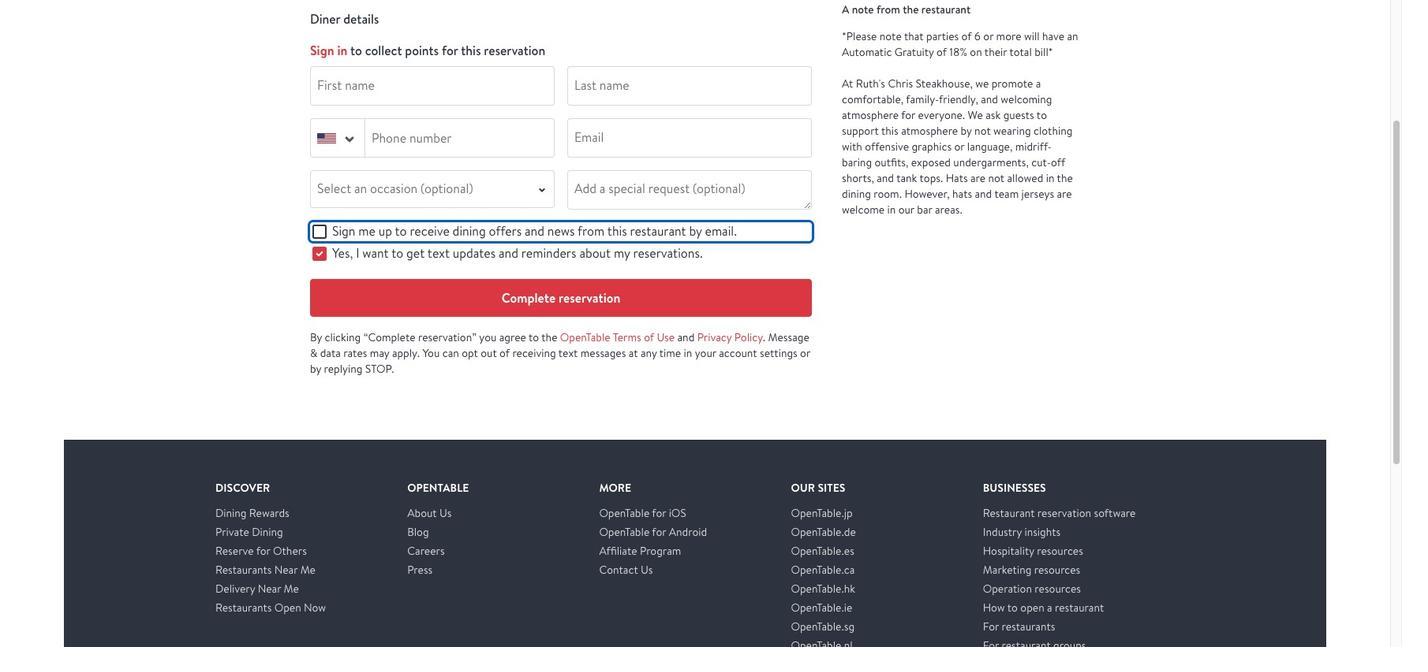 Task type: locate. For each thing, give the bounding box(es) containing it.
the inside '*please note that parties of 6 or more will have an automatic gratuity of 18% on their total bill* at ruth's chris steakhouse, we promote a comfortable, family-friendly, and welcoming atmosphere for everyone.  we ask guests to support this atmosphere by not wearing clothing with offensive graphics or language, midriff- baring outfits, exposed undergarments, cut-off shorts, and tank tops. hats are not allowed in the dining room. however, hats and team jerseys are welcome in our bar areas.'
[[1057, 171, 1073, 185]]

to up the receiving
[[529, 331, 539, 345]]

this right points
[[461, 42, 481, 59]]

by
[[961, 124, 972, 138], [689, 223, 702, 240], [310, 362, 321, 376]]

a
[[842, 2, 849, 17]]

this inside '*please note that parties of 6 or more will have an automatic gratuity of 18% on their total bill* at ruth's chris steakhouse, we promote a comfortable, family-friendly, and welcoming atmosphere for everyone.  we ask guests to support this atmosphere by not wearing clothing with offensive graphics or language, midriff- baring outfits, exposed undergarments, cut-off shorts, and tank tops. hats are not allowed in the dining room. however, hats and team jerseys are welcome in our bar areas.'
[[881, 124, 899, 138]]

0 vertical spatial near
[[274, 563, 298, 578]]

0 vertical spatial by
[[961, 124, 972, 138]]

outfits,
[[875, 155, 908, 170]]

note inside '*please note that parties of 6 or more will have an automatic gratuity of 18% on their total bill* at ruth's chris steakhouse, we promote a comfortable, family-friendly, and welcoming atmosphere for everyone.  we ask guests to support this atmosphere by not wearing clothing with offensive graphics or language, midriff- baring outfits, exposed undergarments, cut-off shorts, and tank tops. hats are not allowed in the dining room. however, hats and team jerseys are welcome in our bar areas.'
[[880, 29, 902, 43]]

businesses
[[983, 481, 1046, 496]]

from up about
[[578, 223, 605, 240]]

with
[[842, 140, 862, 154]]

2 horizontal spatial by
[[961, 124, 972, 138]]

reservation
[[484, 42, 545, 59], [559, 289, 620, 307], [1037, 507, 1091, 521]]

2 horizontal spatial reservation
[[1037, 507, 1091, 521]]

2 horizontal spatial restaurant
[[1055, 601, 1104, 615]]

to up clothing
[[1037, 108, 1047, 122]]

or down message
[[800, 346, 810, 361]]

android
[[669, 526, 707, 540]]

in left our
[[887, 203, 896, 217]]

dining up the updates
[[453, 223, 486, 240]]

this up offensive in the top right of the page
[[881, 124, 899, 138]]

message
[[768, 331, 809, 345]]

bar
[[917, 203, 932, 217]]

from
[[877, 2, 900, 17], [578, 223, 605, 240]]

1 vertical spatial the
[[1057, 171, 1073, 185]]

0 horizontal spatial dining
[[215, 507, 247, 521]]

are right 'jerseys' in the right top of the page
[[1057, 187, 1072, 201]]

2 vertical spatial by
[[310, 362, 321, 376]]

to right up
[[395, 223, 407, 240]]

text right get
[[428, 245, 450, 262]]

Add a special request (optional) text field
[[568, 171, 811, 209]]

welcome
[[842, 203, 885, 217]]

software
[[1094, 507, 1136, 521]]

diner details
[[310, 10, 379, 28]]

our
[[898, 203, 914, 217]]

careers
[[407, 544, 445, 559]]

1 horizontal spatial this
[[607, 223, 627, 240]]

sign down diner
[[310, 42, 334, 59]]

the up that
[[903, 2, 919, 17]]

1 vertical spatial me
[[284, 582, 299, 597]]

note
[[852, 2, 874, 17], [880, 29, 902, 43]]

marketing
[[983, 563, 1032, 578]]

for
[[983, 620, 999, 634]]

restaurants
[[1002, 620, 1055, 634]]

1 horizontal spatial text
[[558, 346, 578, 361]]

this up my
[[607, 223, 627, 240]]

1 horizontal spatial dining
[[252, 526, 283, 540]]

2 vertical spatial or
[[800, 346, 810, 361]]

1 horizontal spatial a
[[1047, 601, 1052, 615]]

a inside restaurant reservation software industry insights hospitality resources marketing resources operation resources how to open a restaurant for restaurants
[[1047, 601, 1052, 615]]

. message & data rates may apply. you can opt out of receiving text messages at any time in your account settings or by replying stop.
[[310, 331, 810, 376]]

to right how
[[1007, 601, 1018, 615]]

&
[[310, 346, 317, 361]]

hats
[[946, 171, 968, 185]]

rates
[[343, 346, 367, 361]]

0 horizontal spatial me
[[284, 582, 299, 597]]

reservation inside "button"
[[559, 289, 620, 307]]

in down off
[[1046, 171, 1055, 185]]

2 horizontal spatial or
[[983, 29, 994, 43]]

0 horizontal spatial a
[[1036, 77, 1041, 91]]

1 horizontal spatial me
[[300, 563, 316, 578]]

up
[[379, 223, 392, 240]]

for down "family-"
[[901, 108, 915, 122]]

2 vertical spatial reservation
[[1037, 507, 1091, 521]]

restaurant up for restaurants button
[[1055, 601, 1104, 615]]

0 vertical spatial note
[[852, 2, 874, 17]]

for right points
[[442, 42, 458, 59]]

0 horizontal spatial atmosphere
[[842, 108, 899, 122]]

opentable for ios opentable for android affiliate program contact us
[[599, 507, 707, 578]]

we
[[975, 77, 989, 91]]

18%
[[950, 45, 967, 59]]

2 horizontal spatial the
[[1057, 171, 1073, 185]]

the down off
[[1057, 171, 1073, 185]]

to
[[350, 42, 362, 59], [1037, 108, 1047, 122], [395, 223, 407, 240], [392, 245, 403, 262], [529, 331, 539, 345], [1007, 601, 1018, 615]]

opentable for android link
[[599, 526, 707, 540]]

of up any
[[644, 331, 654, 345]]

1 vertical spatial or
[[954, 140, 965, 154]]

resources up how to open a restaurant 'button'
[[1035, 582, 1081, 597]]

note for that
[[880, 29, 902, 43]]

exposed
[[911, 155, 951, 170]]

opentable.ie
[[791, 601, 852, 615]]

are down 'undergarments,'
[[971, 171, 986, 185]]

2 horizontal spatial this
[[881, 124, 899, 138]]

not down 'undergarments,'
[[988, 171, 1005, 185]]

1 vertical spatial sign
[[332, 223, 355, 240]]

room.
[[874, 187, 902, 201]]

atmosphere down comfortable,
[[842, 108, 899, 122]]

by down &
[[310, 362, 321, 376]]

jerseys
[[1021, 187, 1054, 201]]

in inside . message & data rates may apply. you can opt out of receiving text messages at any time in your account settings or by replying stop.
[[684, 346, 692, 361]]

1 horizontal spatial restaurant
[[921, 2, 971, 17]]

opentable.es
[[791, 544, 854, 559]]

or right 6
[[983, 29, 994, 43]]

of left 6
[[962, 29, 972, 43]]

dining rewards button
[[215, 504, 407, 523]]

affiliate program button
[[599, 542, 791, 561]]

ios
[[669, 507, 686, 521]]

0 vertical spatial dining
[[215, 507, 247, 521]]

Last name text field
[[568, 67, 811, 105]]

complete reservation button
[[310, 279, 812, 317]]

near up restaurants open now link
[[258, 582, 281, 597]]

0 horizontal spatial from
[[578, 223, 605, 240]]

dining down rewards
[[252, 526, 283, 540]]

0 vertical spatial the
[[903, 2, 919, 17]]

2 vertical spatial restaurant
[[1055, 601, 1104, 615]]

by down the we
[[961, 124, 972, 138]]

restaurant up reservations.
[[630, 223, 686, 240]]

at
[[842, 77, 853, 91]]

reservation inside restaurant reservation software industry insights hospitality resources marketing resources operation resources how to open a restaurant for restaurants
[[1037, 507, 1091, 521]]

the
[[903, 2, 919, 17], [1057, 171, 1073, 185], [542, 331, 557, 345]]

by left the email.
[[689, 223, 702, 240]]

1 horizontal spatial note
[[880, 29, 902, 43]]

0 horizontal spatial by
[[310, 362, 321, 376]]

tops.
[[920, 171, 943, 185]]

operation resources button
[[983, 580, 1175, 599]]

open
[[1020, 601, 1044, 615]]

yes,
[[332, 245, 353, 262]]

about us blog careers press
[[407, 507, 452, 578]]

0 horizontal spatial us
[[439, 507, 452, 521]]

opentable up messages
[[560, 331, 610, 345]]

promote
[[992, 77, 1033, 91]]

reservation for complete reservation
[[559, 289, 620, 307]]

atmosphere
[[842, 108, 899, 122], [901, 124, 958, 138]]

restaurants up delivery
[[215, 563, 272, 578]]

a right open
[[1047, 601, 1052, 615]]

1 vertical spatial text
[[558, 346, 578, 361]]

0 horizontal spatial or
[[800, 346, 810, 361]]

get
[[406, 245, 425, 262]]

not up language,
[[975, 124, 991, 138]]

the up the receiving
[[542, 331, 557, 345]]

me down reserve for others button
[[300, 563, 316, 578]]

data
[[320, 346, 341, 361]]

1 restaurants from the top
[[215, 563, 272, 578]]

of inside . message & data rates may apply. you can opt out of receiving text messages at any time in your account settings or by replying stop.
[[500, 346, 510, 361]]

for
[[442, 42, 458, 59], [901, 108, 915, 122], [652, 507, 666, 521], [652, 526, 666, 540], [256, 544, 270, 559]]

diner
[[310, 10, 340, 28]]

restaurants down delivery
[[215, 601, 272, 615]]

clicking
[[325, 331, 361, 345]]

resources up 'operation resources' button
[[1034, 563, 1080, 578]]

1 vertical spatial by
[[689, 223, 702, 240]]

1 vertical spatial this
[[881, 124, 899, 138]]

0 horizontal spatial the
[[542, 331, 557, 345]]

opentable down more
[[599, 507, 650, 521]]

blog button
[[407, 523, 599, 542]]

0 vertical spatial resources
[[1037, 544, 1083, 559]]

dining down shorts,
[[842, 187, 871, 201]]

and right hats
[[975, 187, 992, 201]]

of down parties
[[937, 45, 947, 59]]

about
[[579, 245, 611, 262]]

or right graphics
[[954, 140, 965, 154]]

0 horizontal spatial dining
[[453, 223, 486, 240]]

me
[[300, 563, 316, 578], [284, 582, 299, 597]]

atmosphere up graphics
[[901, 124, 958, 138]]

1 vertical spatial restaurants
[[215, 601, 272, 615]]

opentable.ca
[[791, 563, 855, 578]]

2 vertical spatial the
[[542, 331, 557, 345]]

1 vertical spatial reservation
[[559, 289, 620, 307]]

language,
[[967, 140, 1013, 154]]

opentable
[[560, 331, 610, 345], [407, 481, 469, 496], [599, 507, 650, 521], [599, 526, 650, 540]]

1 horizontal spatial from
[[877, 2, 900, 17]]

0 vertical spatial are
[[971, 171, 986, 185]]

total
[[1010, 45, 1032, 59]]

1 horizontal spatial are
[[1057, 187, 1072, 201]]

0 horizontal spatial text
[[428, 245, 450, 262]]

near down others in the bottom of the page
[[274, 563, 298, 578]]

restaurant up parties
[[921, 2, 971, 17]]

email.
[[705, 223, 737, 240]]

0 horizontal spatial this
[[461, 42, 481, 59]]

0 vertical spatial a
[[1036, 77, 1041, 91]]

0 vertical spatial dining
[[842, 187, 871, 201]]

1 vertical spatial note
[[880, 29, 902, 43]]

1 horizontal spatial reservation
[[559, 289, 620, 307]]

their
[[985, 45, 1007, 59]]

text right the receiving
[[558, 346, 578, 361]]

note left that
[[880, 29, 902, 43]]

1 vertical spatial a
[[1047, 601, 1052, 615]]

and right use
[[677, 331, 695, 345]]

and down offers
[[499, 245, 518, 262]]

us right about
[[439, 507, 452, 521]]

note right a
[[852, 2, 874, 17]]

for up "restaurants near me" 'link'
[[256, 544, 270, 559]]

wearing
[[993, 124, 1031, 138]]

for inside dining rewards private dining reserve for others restaurants near me delivery near me restaurants open now
[[256, 544, 270, 559]]

to inside restaurant reservation software industry insights hospitality resources marketing resources operation resources how to open a restaurant for restaurants
[[1007, 601, 1018, 615]]

guests
[[1003, 108, 1034, 122]]

account
[[719, 346, 757, 361]]

1 horizontal spatial dining
[[842, 187, 871, 201]]

for up program at left bottom
[[652, 526, 666, 540]]

0 horizontal spatial reservation
[[484, 42, 545, 59]]

0 vertical spatial sign
[[310, 42, 334, 59]]

text inside . message & data rates may apply. you can opt out of receiving text messages at any time in your account settings or by replying stop.
[[558, 346, 578, 361]]

me up open on the bottom of the page
[[284, 582, 299, 597]]

of right out
[[500, 346, 510, 361]]

sign up the yes,
[[332, 223, 355, 240]]

0 vertical spatial or
[[983, 29, 994, 43]]

opentable.jp opentable.de opentable.es opentable.ca opentable.hk opentable.ie opentable.sg
[[791, 507, 856, 634]]

0 vertical spatial us
[[439, 507, 452, 521]]

0 vertical spatial me
[[300, 563, 316, 578]]

a note from the restaurant
[[842, 2, 971, 17]]

sites
[[818, 481, 845, 496]]

collect
[[365, 42, 402, 59]]

0 horizontal spatial note
[[852, 2, 874, 17]]

1 vertical spatial us
[[641, 563, 653, 578]]

our sites
[[791, 481, 845, 496]]

us down program at left bottom
[[641, 563, 653, 578]]

by clicking "complete reservation" you agree to the opentable terms of use and privacy policy
[[310, 331, 763, 345]]

replying
[[324, 362, 363, 376]]

0 vertical spatial reservation
[[484, 42, 545, 59]]

dining inside '*please note that parties of 6 or more will have an automatic gratuity of 18% on their total bill* at ruth's chris steakhouse, we promote a comfortable, family-friendly, and welcoming atmosphere for everyone.  we ask guests to support this atmosphere by not wearing clothing with offensive graphics or language, midriff- baring outfits, exposed undergarments, cut-off shorts, and tank tops. hats are not allowed in the dining room. however, hats and team jerseys are welcome in our bar areas.'
[[842, 187, 871, 201]]

off
[[1051, 155, 1065, 170]]

1 vertical spatial dining
[[453, 223, 486, 240]]

1 horizontal spatial atmosphere
[[901, 124, 958, 138]]

restaurants near me link
[[215, 563, 316, 578]]

a up the welcoming
[[1036, 77, 1041, 91]]

in left your
[[684, 346, 692, 361]]

everyone.
[[918, 108, 965, 122]]

from up *please
[[877, 2, 900, 17]]

1 horizontal spatial us
[[641, 563, 653, 578]]

0 vertical spatial restaurants
[[215, 563, 272, 578]]

this
[[461, 42, 481, 59], [881, 124, 899, 138], [607, 223, 627, 240]]

opentable up 'affiliate'
[[599, 526, 650, 540]]

note for from
[[852, 2, 874, 17]]

1 horizontal spatial by
[[689, 223, 702, 240]]

resources down insights
[[1037, 544, 1083, 559]]

bill*
[[1035, 45, 1053, 59]]

0 horizontal spatial restaurant
[[630, 223, 686, 240]]

us
[[439, 507, 452, 521], [641, 563, 653, 578]]

resources
[[1037, 544, 1083, 559], [1034, 563, 1080, 578], [1035, 582, 1081, 597]]

dining up private
[[215, 507, 247, 521]]



Task type: describe. For each thing, give the bounding box(es) containing it.
opentable.hk
[[791, 582, 855, 597]]

Phone number telephone field
[[365, 119, 554, 157]]

*please
[[842, 29, 877, 43]]

sign for sign me up to receive dining offers and news from this restaurant by email.
[[332, 223, 355, 240]]

have
[[1042, 29, 1065, 43]]

to inside '*please note that parties of 6 or more will have an automatic gratuity of 18% on their total bill* at ruth's chris steakhouse, we promote a comfortable, family-friendly, and welcoming atmosphere for everyone.  we ask guests to support this atmosphere by not wearing clothing with offensive graphics or language, midriff- baring outfits, exposed undergarments, cut-off shorts, and tank tops. hats are not allowed in the dining room. however, hats and team jerseys are welcome in our bar areas.'
[[1037, 108, 1047, 122]]

gratuity
[[895, 45, 934, 59]]

our
[[791, 481, 815, 496]]

6
[[974, 29, 981, 43]]

in down diner details
[[337, 42, 347, 59]]

more
[[599, 481, 631, 496]]

undergarments,
[[953, 155, 1029, 170]]

operation
[[983, 582, 1032, 597]]

rewards
[[249, 507, 289, 521]]

program
[[640, 544, 681, 559]]

0 vertical spatial atmosphere
[[842, 108, 899, 122]]

discover
[[215, 481, 270, 496]]

opentable.sg link
[[791, 620, 855, 634]]

2 vertical spatial resources
[[1035, 582, 1081, 597]]

sign in to collect points for this reservation
[[310, 42, 545, 59]]

1 vertical spatial not
[[988, 171, 1005, 185]]

team
[[995, 187, 1019, 201]]

how to open a restaurant button
[[983, 599, 1175, 618]]

1 vertical spatial dining
[[252, 526, 283, 540]]

parties
[[926, 29, 959, 43]]

press button
[[407, 561, 599, 580]]

1 vertical spatial atmosphere
[[901, 124, 958, 138]]

more
[[996, 29, 1021, 43]]

insights
[[1025, 526, 1061, 540]]

and up ask
[[981, 92, 998, 107]]

0 vertical spatial text
[[428, 245, 450, 262]]

others
[[273, 544, 307, 559]]

2 restaurants from the top
[[215, 601, 272, 615]]

for inside '*please note that parties of 6 or more will have an automatic gratuity of 18% on their total bill* at ruth's chris steakhouse, we promote a comfortable, family-friendly, and welcoming atmosphere for everyone.  we ask guests to support this atmosphere by not wearing clothing with offensive graphics or language, midriff- baring outfits, exposed undergarments, cut-off shorts, and tank tops. hats are not allowed in the dining room. however, hats and team jerseys are welcome in our bar areas.'
[[901, 108, 915, 122]]

opentable.de
[[791, 526, 856, 540]]

delivery
[[215, 582, 255, 597]]

yes, i want to get text updates and reminders about my reservations.
[[332, 245, 703, 262]]

by inside . message & data rates may apply. you can opt out of receiving text messages at any time in your account settings or by replying stop.
[[310, 362, 321, 376]]

to left collect
[[350, 42, 362, 59]]

0 vertical spatial this
[[461, 42, 481, 59]]

2 vertical spatial this
[[607, 223, 627, 240]]

opentable terms of use link
[[560, 331, 675, 345]]

ask
[[986, 108, 1001, 122]]

hospitality resources button
[[983, 542, 1175, 561]]

sign for sign in to collect points for this reservation
[[310, 42, 334, 59]]

however,
[[905, 187, 950, 201]]

and up room.
[[877, 171, 894, 185]]

opentable up about
[[407, 481, 469, 496]]

details
[[343, 10, 379, 28]]

0 vertical spatial restaurant
[[921, 2, 971, 17]]

restaurant inside restaurant reservation software industry insights hospitality resources marketing resources operation resources how to open a restaurant for restaurants
[[1055, 601, 1104, 615]]

contact us button
[[599, 561, 791, 580]]

an
[[1067, 29, 1078, 43]]

0 vertical spatial not
[[975, 124, 991, 138]]

that
[[904, 29, 924, 43]]

terms
[[613, 331, 641, 345]]

private dining link
[[215, 526, 283, 540]]

marketing resources button
[[983, 561, 1175, 580]]

dining rewards private dining reserve for others restaurants near me delivery near me restaurants open now
[[215, 507, 326, 615]]

1 horizontal spatial or
[[954, 140, 965, 154]]

midriff-
[[1015, 140, 1052, 154]]

settings
[[760, 346, 798, 361]]

0 vertical spatial from
[[877, 2, 900, 17]]

on
[[970, 45, 982, 59]]

sign in button
[[310, 42, 347, 59]]

1 vertical spatial from
[[578, 223, 605, 240]]

and up reminders
[[525, 223, 544, 240]]

1 vertical spatial near
[[258, 582, 281, 597]]

a inside '*please note that parties of 6 or more will have an automatic gratuity of 18% on their total bill* at ruth's chris steakhouse, we promote a comfortable, family-friendly, and welcoming atmosphere for everyone.  we ask guests to support this atmosphere by not wearing clothing with offensive graphics or language, midriff- baring outfits, exposed undergarments, cut-off shorts, and tank tops. hats are not allowed in the dining room. however, hats and team jerseys are welcome in our bar areas.'
[[1036, 77, 1041, 91]]

friendly,
[[939, 92, 978, 107]]

Email email field
[[568, 119, 811, 157]]

1 vertical spatial restaurant
[[630, 223, 686, 240]]

opentable.de link
[[791, 526, 856, 540]]

reservations.
[[633, 245, 703, 262]]

offensive
[[865, 140, 909, 154]]

receiving
[[512, 346, 556, 361]]

1 vertical spatial resources
[[1034, 563, 1080, 578]]

automatic
[[842, 45, 892, 59]]

stop.
[[365, 362, 394, 376]]

points
[[405, 42, 439, 59]]

industry insights button
[[983, 523, 1175, 542]]

First name text field
[[311, 67, 554, 105]]

reservation for restaurant reservation software industry insights hospitality resources marketing resources operation resources how to open a restaurant for restaurants
[[1037, 507, 1091, 521]]

support
[[842, 124, 879, 138]]

*please note that parties of 6 or more will have an automatic gratuity of 18% on their total bill* at ruth's chris steakhouse, we promote a comfortable, family-friendly, and welcoming atmosphere for everyone.  we ask guests to support this atmosphere by not wearing clothing with offensive graphics or language, midriff- baring outfits, exposed undergarments, cut-off shorts, and tank tops. hats are not allowed in the dining room. however, hats and team jerseys are welcome in our bar areas.
[[842, 29, 1078, 217]]

updates
[[453, 245, 496, 262]]

me
[[358, 223, 376, 240]]

us inside "opentable for ios opentable for android affiliate program contact us"
[[641, 563, 653, 578]]

comfortable,
[[842, 92, 904, 107]]

0 horizontal spatial are
[[971, 171, 986, 185]]

1 vertical spatial are
[[1057, 187, 1072, 201]]

by inside '*please note that parties of 6 or more will have an automatic gratuity of 18% on their total bill* at ruth's chris steakhouse, we promote a comfortable, family-friendly, and welcoming atmosphere for everyone.  we ask guests to support this atmosphere by not wearing clothing with offensive graphics or language, midriff- baring outfits, exposed undergarments, cut-off shorts, and tank tops. hats are not allowed in the dining room. however, hats and team jerseys are welcome in our bar areas.'
[[961, 124, 972, 138]]

your
[[695, 346, 716, 361]]

you
[[479, 331, 497, 345]]

opentable for ios link
[[599, 507, 686, 521]]

industry
[[983, 526, 1022, 540]]

restaurant reservation software button
[[983, 504, 1175, 523]]

by
[[310, 331, 322, 345]]

contact
[[599, 563, 638, 578]]

to left get
[[392, 245, 403, 262]]

1 horizontal spatial the
[[903, 2, 919, 17]]

for left ios
[[652, 507, 666, 521]]

at
[[629, 346, 638, 361]]

opentable.ca link
[[791, 563, 855, 578]]

graphics
[[912, 140, 952, 154]]

shorts,
[[842, 171, 874, 185]]

messages
[[581, 346, 626, 361]]

out
[[481, 346, 497, 361]]

reminders
[[521, 245, 576, 262]]

chris
[[888, 77, 913, 91]]

opentable.es link
[[791, 544, 854, 559]]

tank
[[896, 171, 917, 185]]

us inside about us blog careers press
[[439, 507, 452, 521]]

any
[[641, 346, 657, 361]]

about us button
[[407, 504, 599, 523]]

for restaurants button
[[983, 618, 1175, 637]]

or inside . message & data rates may apply. you can opt out of receiving text messages at any time in your account settings or by replying stop.
[[800, 346, 810, 361]]

restaurants open now link
[[215, 601, 326, 615]]



Task type: vqa. For each thing, say whether or not it's contained in the screenshot.
the Hospitality resources 'BUTTON'
yes



